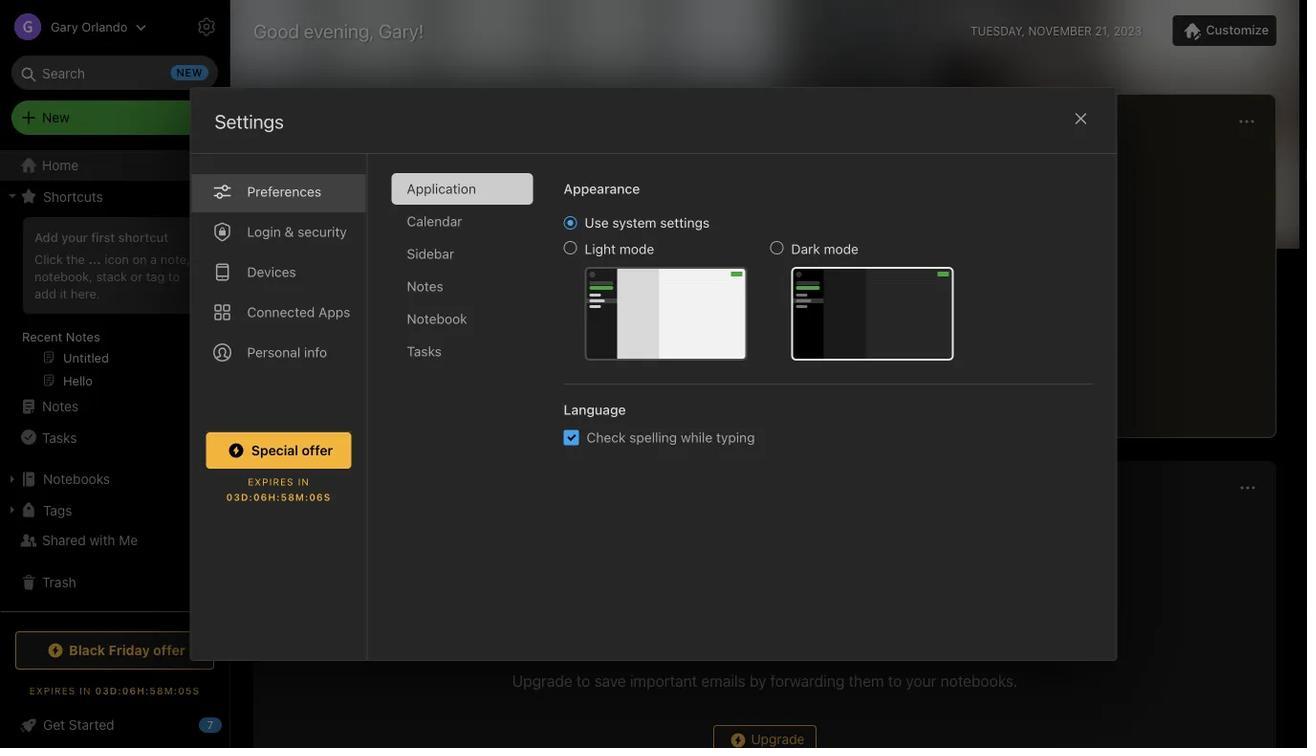 Task type: describe. For each thing, give the bounding box(es) containing it.
personal
[[247, 344, 301, 360]]

me
[[119, 532, 138, 548]]

check
[[587, 430, 626, 445]]

application tab
[[392, 173, 533, 205]]

this
[[461, 215, 487, 231]]

in for black
[[80, 685, 91, 696]]

shared with me link
[[0, 525, 229, 556]]

good
[[254, 19, 299, 42]]

spelling
[[630, 430, 678, 445]]

captured
[[340, 480, 412, 496]]

mode for dark mode
[[824, 241, 859, 257]]

1 vertical spatial offer
[[153, 642, 185, 658]]

shortcuts
[[43, 188, 103, 204]]

untitled
[[285, 194, 337, 210]]

expand tags image
[[5, 502, 20, 518]]

upgrade to save important emails by forwarding them to your notebooks.
[[512, 672, 1018, 690]]

03d:06h:58m:06s
[[226, 492, 331, 503]]

here.
[[71, 286, 100, 300]]

recent for recent notes
[[22, 329, 62, 343]]

click the ...
[[34, 252, 101, 266]]

expires for special offer
[[248, 476, 294, 487]]

notes link
[[0, 391, 229, 422]]

recently
[[269, 480, 337, 496]]

light mode
[[585, 241, 655, 257]]

evening,
[[304, 19, 374, 42]]

trash link
[[0, 567, 229, 598]]

2023
[[1114, 24, 1143, 37]]

close image
[[1070, 107, 1093, 130]]

notebook,
[[34, 269, 93, 283]]

create
[[650, 316, 694, 334]]

notes tab
[[392, 271, 533, 302]]

notebook
[[407, 311, 468, 327]]

save
[[595, 672, 626, 690]]

special offer
[[251, 442, 333, 458]]

notebooks link
[[0, 464, 229, 495]]

a inside hello this is a test
[[505, 215, 512, 231]]

Dark mode radio
[[771, 241, 784, 254]]

recent for recent
[[269, 141, 312, 157]]

emails
[[702, 672, 746, 690]]

black friday offer
[[69, 642, 185, 658]]

tab list for appearance
[[392, 173, 549, 660]]

upgrade button
[[714, 725, 817, 748]]

mode for light mode
[[620, 241, 655, 257]]

recent tab
[[269, 141, 312, 161]]

login
[[247, 224, 281, 240]]

create new note button
[[622, 178, 786, 425]]

images tab list
[[257, 509, 1273, 528]]

tasks tab
[[392, 336, 533, 367]]

calendar tab
[[392, 206, 533, 237]]

tasks inside tab
[[407, 343, 442, 359]]

tags
[[43, 502, 72, 518]]

note
[[729, 316, 758, 334]]

notebook tab
[[392, 303, 533, 335]]

untitled button
[[270, 178, 434, 425]]

or
[[131, 269, 143, 283]]

sidebar tab
[[392, 238, 533, 270]]

recent notes
[[22, 329, 100, 343]]

info
[[304, 344, 327, 360]]

use
[[585, 215, 609, 231]]

application
[[407, 181, 476, 197]]

settings
[[660, 215, 710, 231]]

first
[[91, 230, 115, 244]]

system
[[613, 215, 657, 231]]

use system settings
[[585, 215, 710, 231]]

test
[[515, 215, 539, 231]]

upgrade for upgrade
[[752, 731, 805, 747]]

0 vertical spatial your
[[61, 230, 88, 244]]

devices
[[247, 264, 296, 280]]

tasks inside button
[[42, 429, 77, 445]]

tab list containing recent
[[257, 141, 925, 161]]

Check spelling while typing checkbox
[[564, 430, 579, 445]]

check spelling while typing
[[587, 430, 755, 445]]

security
[[298, 224, 347, 240]]

trash
[[42, 575, 76, 590]]

1 horizontal spatial to
[[577, 672, 591, 690]]

tuesday, november 21, 2023
[[971, 24, 1143, 37]]

tasks button
[[0, 422, 229, 453]]

expires in 03d:06h:58m:06s
[[226, 476, 331, 503]]

note,
[[161, 252, 190, 266]]

offer inside tab list
[[302, 442, 333, 458]]

add
[[34, 230, 58, 244]]

customize button
[[1173, 15, 1277, 46]]

expand notebooks image
[[5, 472, 20, 487]]

Start writing… text field
[[968, 143, 1275, 422]]

shortcut
[[118, 230, 169, 244]]

preferences
[[247, 184, 322, 199]]

it
[[60, 286, 67, 300]]



Task type: vqa. For each thing, say whether or not it's contained in the screenshot.
Get More
no



Task type: locate. For each thing, give the bounding box(es) containing it.
notes inside button
[[269, 112, 314, 128]]

2 horizontal spatial to
[[889, 672, 902, 690]]

in
[[298, 476, 310, 487], [80, 685, 91, 696]]

tab
[[573, 509, 613, 528]]

1 vertical spatial tasks
[[42, 429, 77, 445]]

apps
[[319, 304, 351, 320]]

tasks down 'notebook'
[[407, 343, 442, 359]]

black friday offer button
[[15, 631, 214, 670]]

1 mode from the left
[[620, 241, 655, 257]]

to left save at the left bottom of the page
[[577, 672, 591, 690]]

0 vertical spatial tasks
[[407, 343, 442, 359]]

home
[[42, 157, 79, 173]]

stack
[[96, 269, 127, 283]]

option group
[[564, 214, 954, 361]]

settings image
[[195, 15, 218, 38]]

option group containing use system settings
[[564, 214, 954, 361]]

add your first shortcut
[[34, 230, 169, 244]]

hello
[[461, 194, 494, 210]]

tags button
[[0, 495, 229, 525]]

calendar
[[407, 213, 463, 229]]

1 vertical spatial upgrade
[[752, 731, 805, 747]]

notes button
[[265, 109, 337, 132]]

expires inside expires in 03d:06h:58m:06s
[[248, 476, 294, 487]]

Search text field
[[25, 55, 205, 90]]

is
[[491, 215, 501, 231]]

gary!
[[379, 19, 424, 42]]

your right them
[[906, 672, 937, 690]]

1 horizontal spatial your
[[906, 672, 937, 690]]

0 horizontal spatial a
[[150, 252, 157, 266]]

forwarding
[[771, 672, 845, 690]]

tasks up the notebooks
[[42, 429, 77, 445]]

0 vertical spatial a
[[505, 215, 512, 231]]

icon on a note, notebook, stack or tag to add it here.
[[34, 252, 190, 300]]

tag
[[146, 269, 165, 283]]

expires in 03d:06h:58m:05s
[[29, 685, 200, 696]]

1 vertical spatial your
[[906, 672, 937, 690]]

upgrade for upgrade to save important emails by forwarding them to your notebooks.
[[512, 672, 573, 690]]

tab inside images tab list
[[573, 509, 613, 528]]

tree
[[0, 150, 230, 610]]

1 horizontal spatial in
[[298, 476, 310, 487]]

0 horizontal spatial to
[[168, 269, 180, 283]]

tab list containing application
[[392, 173, 549, 660]]

1 horizontal spatial recent
[[269, 141, 312, 157]]

1 vertical spatial in
[[80, 685, 91, 696]]

mode down "system"
[[620, 241, 655, 257]]

1 vertical spatial recent
[[22, 329, 62, 343]]

special
[[251, 442, 299, 458]]

mode right dark
[[824, 241, 859, 257]]

recent down add at the top of page
[[22, 329, 62, 343]]

group containing add your first shortcut
[[0, 211, 229, 399]]

0 horizontal spatial recent
[[22, 329, 62, 343]]

new
[[42, 110, 70, 125]]

notes inside tab
[[407, 278, 444, 294]]

1 horizontal spatial tasks
[[407, 343, 442, 359]]

icon
[[105, 252, 129, 266]]

upgrade left save at the left bottom of the page
[[512, 672, 573, 690]]

friday
[[109, 642, 150, 658]]

hello this is a test
[[461, 194, 539, 231]]

notes up recent 'tab' in the left top of the page
[[269, 112, 314, 128]]

connected
[[247, 304, 315, 320]]

to down note,
[[168, 269, 180, 283]]

with
[[89, 532, 115, 548]]

in for special
[[298, 476, 310, 487]]

suggested
[[335, 141, 402, 157]]

new
[[698, 316, 725, 334]]

shared with me
[[42, 532, 138, 548]]

a right the on
[[150, 252, 157, 266]]

group inside tree
[[0, 211, 229, 399]]

None search field
[[25, 55, 205, 90]]

0 horizontal spatial mode
[[620, 241, 655, 257]]

special offer button
[[206, 432, 352, 469]]

notes down here.
[[66, 329, 100, 343]]

customize
[[1207, 23, 1270, 37]]

2 mode from the left
[[824, 241, 859, 257]]

in down black
[[80, 685, 91, 696]]

dark
[[792, 241, 821, 257]]

offer up recently
[[302, 442, 333, 458]]

upgrade inside button
[[752, 731, 805, 747]]

november
[[1029, 24, 1092, 37]]

0 horizontal spatial upgrade
[[512, 672, 573, 690]]

to right them
[[889, 672, 902, 690]]

them
[[849, 672, 885, 690]]

notes
[[269, 112, 314, 128], [407, 278, 444, 294], [66, 329, 100, 343], [42, 398, 79, 414]]

shortcuts button
[[0, 181, 229, 211]]

expires up 03d:06h:58m:06s
[[248, 476, 294, 487]]

recently captured button
[[265, 476, 412, 499]]

to for save
[[889, 672, 902, 690]]

tab list containing preferences
[[191, 154, 368, 660]]

&
[[285, 224, 294, 240]]

shared
[[42, 532, 86, 548]]

settings
[[215, 110, 284, 133]]

...
[[88, 252, 101, 266]]

login & security
[[247, 224, 347, 240]]

add
[[34, 286, 56, 300]]

images
[[354, 509, 399, 524]]

notes down sidebar
[[407, 278, 444, 294]]

Light mode radio
[[564, 241, 577, 254]]

Use system settings radio
[[564, 216, 577, 230]]

0 vertical spatial upgrade
[[512, 672, 573, 690]]

tab list
[[257, 141, 925, 161], [191, 154, 368, 660], [392, 173, 549, 660]]

offer right friday
[[153, 642, 185, 658]]

typing
[[717, 430, 755, 445]]

group
[[0, 211, 229, 399]]

0 vertical spatial in
[[298, 476, 310, 487]]

create new note
[[650, 316, 758, 334]]

0 horizontal spatial your
[[61, 230, 88, 244]]

in up 03d:06h:58m:06s
[[298, 476, 310, 487]]

expires
[[248, 476, 294, 487], [29, 685, 76, 696]]

1 horizontal spatial a
[[505, 215, 512, 231]]

offer
[[302, 442, 333, 458], [153, 642, 185, 658]]

tuesday,
[[971, 24, 1026, 37]]

0 vertical spatial recent
[[269, 141, 312, 157]]

your up the
[[61, 230, 88, 244]]

1 horizontal spatial mode
[[824, 241, 859, 257]]

0 horizontal spatial offer
[[153, 642, 185, 658]]

to for a
[[168, 269, 180, 283]]

expires for black friday offer
[[29, 685, 76, 696]]

mode
[[620, 241, 655, 257], [824, 241, 859, 257]]

0 horizontal spatial in
[[80, 685, 91, 696]]

recent down "notes" button
[[269, 141, 312, 157]]

21,
[[1096, 24, 1111, 37]]

important
[[630, 672, 698, 690]]

on
[[132, 252, 147, 266]]

your
[[61, 230, 88, 244], [906, 672, 937, 690]]

expires down black
[[29, 685, 76, 696]]

notes up tasks button
[[42, 398, 79, 414]]

03d:06h:58m:05s
[[95, 685, 200, 696]]

good evening, gary!
[[254, 19, 424, 42]]

click
[[34, 252, 63, 266]]

0 vertical spatial expires
[[248, 476, 294, 487]]

1 vertical spatial a
[[150, 252, 157, 266]]

a inside icon on a note, notebook, stack or tag to add it here.
[[150, 252, 157, 266]]

tab list for application
[[191, 154, 368, 660]]

new button
[[11, 100, 218, 135]]

tasks
[[407, 343, 442, 359], [42, 429, 77, 445]]

in inside expires in 03d:06h:58m:06s
[[298, 476, 310, 487]]

tree containing home
[[0, 150, 230, 610]]

notebooks.
[[941, 672, 1018, 690]]

upgrade
[[512, 672, 573, 690], [752, 731, 805, 747]]

black
[[69, 642, 105, 658]]

1 horizontal spatial expires
[[248, 476, 294, 487]]

by
[[750, 672, 767, 690]]

suggested tab
[[335, 141, 402, 161]]

0 horizontal spatial expires
[[29, 685, 76, 696]]

notebooks
[[43, 471, 110, 487]]

connected apps
[[247, 304, 351, 320]]

light
[[585, 241, 616, 257]]

images tab
[[354, 509, 399, 528]]

to
[[168, 269, 180, 283], [577, 672, 591, 690], [889, 672, 902, 690]]

1 horizontal spatial offer
[[302, 442, 333, 458]]

1 vertical spatial expires
[[29, 685, 76, 696]]

appearance
[[564, 181, 640, 197]]

0 vertical spatial offer
[[302, 442, 333, 458]]

0 horizontal spatial tasks
[[42, 429, 77, 445]]

upgrade down 'upgrade to save important emails by forwarding them to your notebooks.'
[[752, 731, 805, 747]]

to inside icon on a note, notebook, stack or tag to add it here.
[[168, 269, 180, 283]]

a right is
[[505, 215, 512, 231]]

recently captured
[[269, 480, 412, 496]]

a
[[505, 215, 512, 231], [150, 252, 157, 266]]

1 horizontal spatial upgrade
[[752, 731, 805, 747]]



